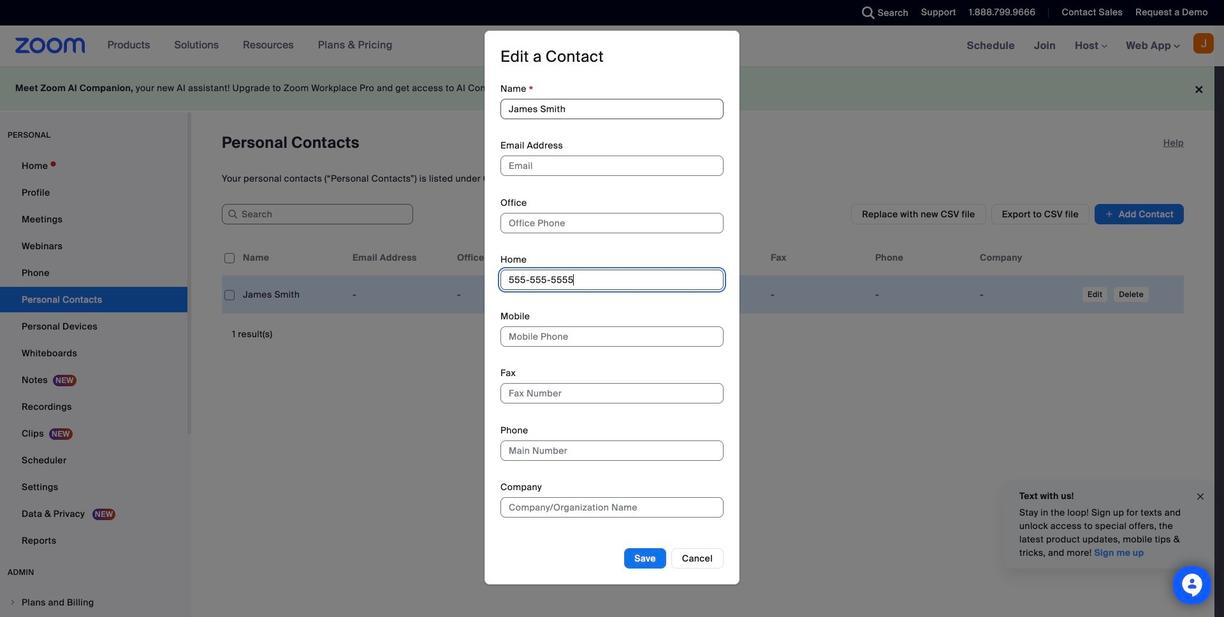 Task type: vqa. For each thing, say whether or not it's contained in the screenshot.
fourth menu item
no



Task type: locate. For each thing, give the bounding box(es) containing it.
6 cell from the left
[[766, 282, 870, 307]]

footer
[[0, 66, 1215, 110]]

Fax Number text field
[[501, 383, 724, 404]]

personal menu menu
[[0, 153, 187, 555]]

dialog
[[485, 31, 740, 585]]

Company/Organization Name text field
[[501, 497, 724, 518]]

1 cell from the left
[[238, 282, 348, 307]]

cell
[[238, 282, 348, 307], [348, 282, 452, 307], [452, 282, 557, 307], [557, 282, 661, 307], [661, 282, 766, 307], [766, 282, 870, 307], [870, 282, 975, 307], [975, 282, 1080, 307]]

Email text field
[[501, 156, 724, 176]]

product information navigation
[[98, 26, 402, 66]]

Mobile Phone text field
[[501, 327, 724, 347]]

8 cell from the left
[[975, 282, 1080, 307]]

Home Phone text field
[[501, 270, 724, 290]]

banner
[[0, 26, 1224, 67]]

application
[[222, 240, 1194, 323]]



Task type: describe. For each thing, give the bounding box(es) containing it.
3 cell from the left
[[452, 282, 557, 307]]

2 cell from the left
[[348, 282, 452, 307]]

meetings navigation
[[958, 26, 1224, 67]]

4 cell from the left
[[557, 282, 661, 307]]

add image
[[1105, 208, 1114, 221]]

Main Number text field
[[501, 440, 724, 461]]

close image
[[1196, 489, 1206, 504]]

7 cell from the left
[[870, 282, 975, 307]]

Search Contacts Input text field
[[222, 204, 413, 224]]

Office Phone text field
[[501, 213, 724, 233]]

5 cell from the left
[[661, 282, 766, 307]]

First and Last Name text field
[[501, 99, 724, 119]]



